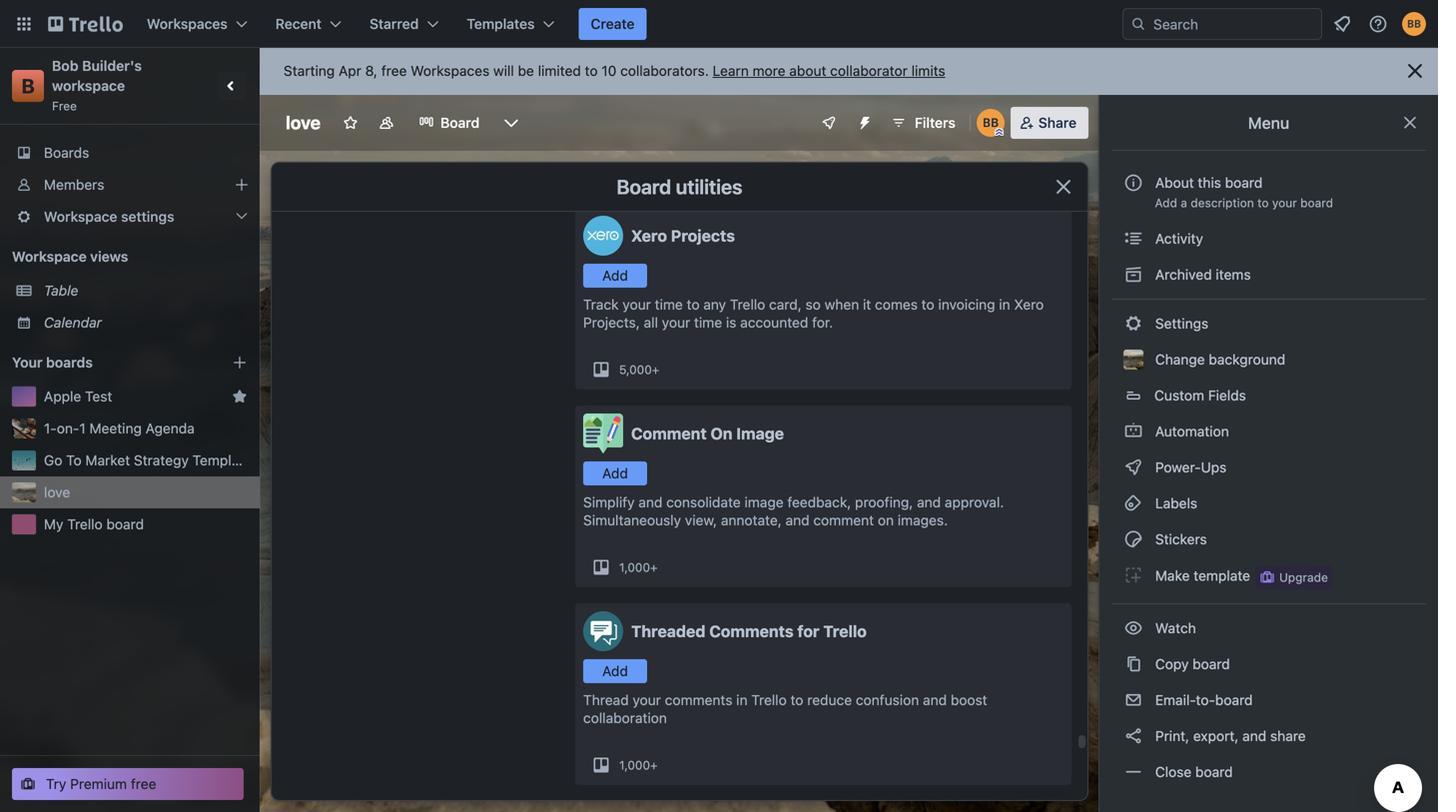 Task type: vqa. For each thing, say whether or not it's contained in the screenshot.


Task type: locate. For each thing, give the bounding box(es) containing it.
confusion
[[856, 692, 919, 708]]

archived
[[1156, 266, 1212, 283]]

add button up track
[[583, 264, 647, 288]]

proofing,
[[855, 494, 914, 511]]

1 1,000 from the top
[[619, 560, 650, 574]]

calendar
[[44, 314, 102, 331]]

and left boost
[[923, 692, 947, 708]]

6 sm image from the top
[[1124, 690, 1144, 710]]

filters
[[915, 114, 956, 131]]

add board image
[[232, 355, 248, 371]]

+ down collaboration
[[650, 758, 658, 772]]

love
[[286, 112, 321, 133], [44, 484, 70, 501]]

to up activity link at right
[[1258, 196, 1269, 210]]

1,000 down simultaneously on the bottom left
[[619, 560, 650, 574]]

go
[[44, 452, 62, 469]]

1 horizontal spatial time
[[694, 314, 722, 331]]

add button up thread
[[583, 659, 647, 683]]

1 vertical spatial in
[[737, 692, 748, 708]]

sm image left copy
[[1124, 654, 1144, 674]]

workspace down members
[[44, 208, 117, 225]]

0 vertical spatial board
[[441, 114, 480, 131]]

add button up the simplify
[[583, 462, 647, 486]]

xero projects
[[631, 226, 735, 245]]

add
[[1155, 196, 1178, 210], [603, 267, 628, 284], [603, 465, 628, 482], [603, 663, 628, 679]]

xero right the invoicing
[[1014, 296, 1044, 313]]

1,000 for comment on image
[[619, 560, 650, 574]]

2 vertical spatial +
[[650, 758, 658, 772]]

add for threaded comments for trello
[[603, 663, 628, 679]]

sm image inside settings link
[[1124, 314, 1144, 334]]

time down any
[[694, 314, 722, 331]]

feedback,
[[788, 494, 852, 511]]

0 vertical spatial 1,000 +
[[619, 560, 658, 574]]

sm image inside automation link
[[1124, 422, 1144, 442]]

email-to-board link
[[1112, 684, 1427, 716]]

0 horizontal spatial board
[[441, 114, 480, 131]]

xero inside track your time to any trello card, so when it comes to invoicing in xero projects, all your time is accounted for.
[[1014, 296, 1044, 313]]

add up track
[[603, 267, 628, 284]]

your up collaboration
[[633, 692, 661, 708]]

try premium free
[[46, 776, 156, 792]]

1 horizontal spatial workspaces
[[411, 62, 490, 79]]

board up xero projects
[[617, 175, 672, 198]]

and down "feedback,"
[[786, 512, 810, 529]]

1 vertical spatial workspace
[[12, 248, 87, 265]]

b link
[[12, 70, 44, 102]]

workspace inside 'dropdown button'
[[44, 208, 117, 225]]

1-on-1 meeting agenda link
[[44, 419, 248, 439]]

labels link
[[1112, 488, 1427, 520]]

0 vertical spatial in
[[999, 296, 1011, 313]]

1 add button from the top
[[583, 264, 647, 288]]

image
[[737, 424, 784, 443]]

for.
[[812, 314, 833, 331]]

1 vertical spatial board
[[617, 175, 672, 198]]

and inside 'link'
[[1243, 728, 1267, 744]]

0 horizontal spatial xero
[[631, 226, 667, 245]]

trello inside the thread your comments in trello to reduce confusion and boost collaboration
[[752, 692, 787, 708]]

apple test link
[[44, 387, 224, 407]]

about this board add a description to your board
[[1155, 174, 1334, 210]]

3 sm image from the top
[[1124, 422, 1144, 442]]

is
[[726, 314, 737, 331]]

0 horizontal spatial love
[[44, 484, 70, 501]]

xero left projects
[[631, 226, 667, 245]]

and left share
[[1243, 728, 1267, 744]]

1,000 + down collaboration
[[619, 758, 658, 772]]

add up the simplify
[[603, 465, 628, 482]]

1 vertical spatial add button
[[583, 462, 647, 486]]

invoicing
[[939, 296, 996, 313]]

to left reduce
[[791, 692, 804, 708]]

sm image
[[1124, 229, 1144, 249], [1124, 265, 1144, 285], [1124, 422, 1144, 442], [1124, 494, 1144, 514], [1124, 618, 1144, 638], [1124, 690, 1144, 710], [1124, 726, 1144, 746]]

board up description
[[1226, 174, 1263, 191]]

7 sm image from the top
[[1124, 726, 1144, 746]]

1-on-1 meeting agenda
[[44, 420, 195, 437]]

items
[[1216, 266, 1251, 283]]

add inside about this board add a description to your board
[[1155, 196, 1178, 210]]

love up my
[[44, 484, 70, 501]]

time
[[655, 296, 683, 313], [694, 314, 722, 331]]

email-
[[1156, 692, 1196, 708]]

sm image for watch
[[1124, 618, 1144, 638]]

trello inside track your time to any trello card, so when it comes to invoicing in xero projects, all your time is accounted for.
[[730, 296, 766, 313]]

export,
[[1194, 728, 1239, 744]]

add up thread
[[603, 663, 628, 679]]

5 sm image from the top
[[1124, 618, 1144, 638]]

when
[[825, 296, 859, 313]]

track
[[583, 296, 619, 313]]

1 vertical spatial free
[[131, 776, 156, 792]]

and
[[639, 494, 663, 511], [917, 494, 941, 511], [786, 512, 810, 529], [923, 692, 947, 708], [1243, 728, 1267, 744]]

create button
[[579, 8, 647, 40]]

trello
[[730, 296, 766, 313], [67, 516, 103, 532], [824, 622, 867, 641], [752, 692, 787, 708]]

2 add button from the top
[[583, 462, 647, 486]]

2 vertical spatial add button
[[583, 659, 647, 683]]

5 sm image from the top
[[1124, 654, 1144, 674]]

3 sm image from the top
[[1124, 530, 1144, 549]]

1,000 down collaboration
[[619, 758, 650, 772]]

sm image inside watch link
[[1124, 618, 1144, 638]]

add button
[[583, 264, 647, 288], [583, 462, 647, 486], [583, 659, 647, 683]]

power-
[[1156, 459, 1201, 476]]

0 horizontal spatial in
[[737, 692, 748, 708]]

+ down simultaneously on the bottom left
[[650, 560, 658, 574]]

simplify
[[583, 494, 635, 511]]

0 horizontal spatial workspaces
[[147, 15, 228, 32]]

sm image inside labels link
[[1124, 494, 1144, 514]]

sm image for activity
[[1124, 229, 1144, 249]]

track your time to any trello card, so when it comes to invoicing in xero projects, all your time is accounted for.
[[583, 296, 1044, 331]]

0 vertical spatial +
[[652, 363, 660, 377]]

add button for threaded
[[583, 659, 647, 683]]

copy
[[1156, 656, 1189, 672]]

make
[[1156, 568, 1190, 584]]

sm image
[[1124, 314, 1144, 334], [1124, 458, 1144, 478], [1124, 530, 1144, 549], [1124, 565, 1144, 585], [1124, 654, 1144, 674], [1124, 762, 1144, 782]]

bob builder (bobbuilder40) image
[[977, 109, 1005, 137]]

sm image for power-ups
[[1124, 458, 1144, 478]]

time up all at the left top of page
[[655, 296, 683, 313]]

workspace
[[44, 208, 117, 225], [12, 248, 87, 265]]

meeting
[[89, 420, 142, 437]]

0 vertical spatial add button
[[583, 264, 647, 288]]

board for board
[[441, 114, 480, 131]]

sm image for print, export, and share
[[1124, 726, 1144, 746]]

4 sm image from the top
[[1124, 565, 1144, 585]]

2 1,000 from the top
[[619, 758, 650, 772]]

0 vertical spatial workspace
[[44, 208, 117, 225]]

sm image inside archived items link
[[1124, 265, 1144, 285]]

1 vertical spatial +
[[650, 560, 658, 574]]

workspaces up "board" 'link'
[[411, 62, 490, 79]]

+ down all at the left top of page
[[652, 363, 660, 377]]

sm image for automation
[[1124, 422, 1144, 442]]

1 horizontal spatial board
[[617, 175, 672, 198]]

my trello board
[[44, 516, 144, 532]]

0 horizontal spatial time
[[655, 296, 683, 313]]

add left a
[[1155, 196, 1178, 210]]

and up simultaneously on the bottom left
[[639, 494, 663, 511]]

1 horizontal spatial xero
[[1014, 296, 1044, 313]]

board
[[441, 114, 480, 131], [617, 175, 672, 198]]

sm image for labels
[[1124, 494, 1144, 514]]

2 sm image from the top
[[1124, 265, 1144, 285]]

in right the invoicing
[[999, 296, 1011, 313]]

your up all at the left top of page
[[623, 296, 651, 313]]

go to market strategy template link
[[44, 451, 252, 471]]

in right comments
[[737, 692, 748, 708]]

0 vertical spatial workspaces
[[147, 15, 228, 32]]

sm image left make
[[1124, 565, 1144, 585]]

to inside about this board add a description to your board
[[1258, 196, 1269, 210]]

trello up "is"
[[730, 296, 766, 313]]

free right premium
[[131, 776, 156, 792]]

sm image left automation
[[1124, 422, 1144, 442]]

workspaces
[[147, 15, 228, 32], [411, 62, 490, 79]]

board inside "board" 'link'
[[441, 114, 480, 131]]

for
[[798, 622, 820, 641]]

1 horizontal spatial love
[[286, 112, 321, 133]]

3 add button from the top
[[583, 659, 647, 683]]

market
[[85, 452, 130, 469]]

2 1,000 + from the top
[[619, 758, 658, 772]]

0 vertical spatial love
[[286, 112, 321, 133]]

sm image inside close board "link"
[[1124, 762, 1144, 782]]

strategy
[[134, 452, 189, 469]]

learn more about collaborator limits link
[[713, 62, 946, 79]]

1 sm image from the top
[[1124, 229, 1144, 249]]

sm image left 'close'
[[1124, 762, 1144, 782]]

Board name text field
[[276, 107, 331, 139]]

email-to-board
[[1152, 692, 1253, 708]]

builder's
[[82, 57, 142, 74]]

power-ups link
[[1112, 452, 1427, 484]]

4 sm image from the top
[[1124, 494, 1144, 514]]

sm image inside activity link
[[1124, 229, 1144, 249]]

board down export, at the right bottom of page
[[1196, 764, 1233, 780]]

free
[[381, 62, 407, 79], [131, 776, 156, 792]]

0 horizontal spatial free
[[131, 776, 156, 792]]

1 1,000 + from the top
[[619, 560, 658, 574]]

1 vertical spatial 1,000
[[619, 758, 650, 772]]

view,
[[685, 512, 717, 529]]

1 sm image from the top
[[1124, 314, 1144, 334]]

1 horizontal spatial free
[[381, 62, 407, 79]]

simplify and consolidate image feedback, proofing, and approval. simultaneously view, annotate, and comment on images.
[[583, 494, 1004, 529]]

open information menu image
[[1369, 14, 1389, 34]]

this member is an admin of this board. image
[[995, 128, 1004, 137]]

sm image left archived
[[1124, 265, 1144, 285]]

projects,
[[583, 314, 640, 331]]

6 sm image from the top
[[1124, 762, 1144, 782]]

workspace settings
[[44, 208, 174, 225]]

workspaces button
[[135, 8, 260, 40]]

sm image inside the stickers link
[[1124, 530, 1144, 549]]

sm image left labels at the right bottom of page
[[1124, 494, 1144, 514]]

customize views image
[[502, 113, 522, 133]]

1 vertical spatial 1,000 +
[[619, 758, 658, 772]]

sm image inside power-ups link
[[1124, 458, 1144, 478]]

collaboration
[[583, 710, 667, 726]]

my trello board link
[[44, 515, 248, 534]]

members
[[44, 176, 104, 193]]

board for board utilities
[[617, 175, 672, 198]]

0 vertical spatial free
[[381, 62, 407, 79]]

1 vertical spatial xero
[[1014, 296, 1044, 313]]

board left customize views icon
[[441, 114, 480, 131]]

sm image left print,
[[1124, 726, 1144, 746]]

xero
[[631, 226, 667, 245], [1014, 296, 1044, 313]]

sm image left activity
[[1124, 229, 1144, 249]]

0 vertical spatial 1,000
[[619, 560, 650, 574]]

sm image inside the copy board link
[[1124, 654, 1144, 674]]

board up to-
[[1193, 656, 1231, 672]]

to left any
[[687, 296, 700, 313]]

workspace up table
[[12, 248, 87, 265]]

your up activity link at right
[[1273, 196, 1298, 210]]

trello left reduce
[[752, 692, 787, 708]]

board down "love" link
[[106, 516, 144, 532]]

about
[[1156, 174, 1194, 191]]

sm image left 'email-'
[[1124, 690, 1144, 710]]

love left "star or unstar board" icon
[[286, 112, 321, 133]]

card,
[[769, 296, 802, 313]]

+ for image
[[650, 560, 658, 574]]

sm image inside email-to-board link
[[1124, 690, 1144, 710]]

sm image left power-
[[1124, 458, 1144, 478]]

your
[[1273, 196, 1298, 210], [623, 296, 651, 313], [662, 314, 691, 331], [633, 692, 661, 708]]

+
[[652, 363, 660, 377], [650, 560, 658, 574], [650, 758, 658, 772]]

threaded
[[631, 622, 706, 641]]

try premium free button
[[12, 768, 244, 800]]

upgrade button
[[1256, 565, 1333, 589]]

free right 8,
[[381, 62, 407, 79]]

0 vertical spatial time
[[655, 296, 683, 313]]

workspace navigation collapse icon image
[[218, 72, 246, 100]]

1,000 + down simultaneously on the bottom left
[[619, 560, 658, 574]]

starred icon image
[[232, 389, 248, 405]]

print, export, and share
[[1152, 728, 1306, 744]]

starred button
[[358, 8, 451, 40]]

2 sm image from the top
[[1124, 458, 1144, 478]]

sm image left settings
[[1124, 314, 1144, 334]]

make template
[[1152, 568, 1251, 584]]

sm image inside the print, export, and share 'link'
[[1124, 726, 1144, 746]]

power ups image
[[821, 115, 837, 131]]

1,000 for threaded comments for trello
[[619, 758, 650, 772]]

workspace visible image
[[379, 115, 395, 131]]

Search field
[[1147, 9, 1322, 39]]

1 horizontal spatial in
[[999, 296, 1011, 313]]

change
[[1156, 351, 1205, 368]]

sm image left watch at the right
[[1124, 618, 1144, 638]]

this
[[1198, 174, 1222, 191]]

workspaces up workspace navigation collapse icon
[[147, 15, 228, 32]]

filters button
[[885, 107, 962, 139]]

1,000 +
[[619, 560, 658, 574], [619, 758, 658, 772]]

share
[[1271, 728, 1306, 744]]

sm image left stickers at right bottom
[[1124, 530, 1144, 549]]



Task type: describe. For each thing, give the bounding box(es) containing it.
10
[[602, 62, 617, 79]]

to inside the thread your comments in trello to reduce confusion and boost collaboration
[[791, 692, 804, 708]]

projects
[[671, 226, 735, 245]]

1 vertical spatial workspaces
[[411, 62, 490, 79]]

in inside the thread your comments in trello to reduce confusion and boost collaboration
[[737, 692, 748, 708]]

images.
[[898, 512, 948, 529]]

+ for for
[[650, 758, 658, 772]]

workspace for workspace settings
[[44, 208, 117, 225]]

consolidate
[[667, 494, 741, 511]]

custom fields
[[1155, 387, 1247, 404]]

bob builder's workspace link
[[52, 57, 146, 94]]

accounted
[[740, 314, 809, 331]]

about
[[790, 62, 827, 79]]

sm image for archived items
[[1124, 265, 1144, 285]]

activity link
[[1112, 223, 1427, 255]]

5,000
[[619, 363, 652, 377]]

change background
[[1152, 351, 1286, 368]]

recent
[[276, 15, 322, 32]]

settings
[[121, 208, 174, 225]]

add for comment on image
[[603, 465, 628, 482]]

boards
[[44, 144, 89, 161]]

primary element
[[0, 0, 1439, 48]]

automation image
[[849, 107, 877, 135]]

more
[[753, 62, 786, 79]]

board up print, export, and share
[[1216, 692, 1253, 708]]

activity
[[1152, 230, 1204, 247]]

starting apr 8, free workspaces will be limited to 10 collaborators. learn more about collaborator limits
[[284, 62, 946, 79]]

thread your comments in trello to reduce confusion and boost collaboration
[[583, 692, 988, 726]]

agenda
[[146, 420, 195, 437]]

search image
[[1131, 16, 1147, 32]]

it
[[863, 296, 871, 313]]

close board link
[[1112, 756, 1427, 788]]

love inside board name text field
[[286, 112, 321, 133]]

ups
[[1201, 459, 1227, 476]]

sm image for close board
[[1124, 762, 1144, 782]]

1,000 + for comment on image
[[619, 560, 658, 574]]

sm image for stickers
[[1124, 530, 1144, 549]]

print,
[[1156, 728, 1190, 744]]

your inside about this board add a description to your board
[[1273, 196, 1298, 210]]

in inside track your time to any trello card, so when it comes to invoicing in xero projects, all your time is accounted for.
[[999, 296, 1011, 313]]

your inside the thread your comments in trello to reduce confusion and boost collaboration
[[633, 692, 661, 708]]

your
[[12, 354, 43, 371]]

your boards with 5 items element
[[12, 351, 202, 375]]

add button for xero
[[583, 264, 647, 288]]

settings link
[[1112, 308, 1427, 340]]

love link
[[44, 483, 248, 503]]

templates button
[[455, 8, 567, 40]]

sm image for email-to-board
[[1124, 690, 1144, 710]]

menu
[[1249, 113, 1290, 132]]

go to market strategy template
[[44, 452, 252, 469]]

boards
[[46, 354, 93, 371]]

be
[[518, 62, 534, 79]]

labels
[[1152, 495, 1198, 512]]

to left 10
[[585, 62, 598, 79]]

board utilities
[[617, 175, 743, 198]]

add for xero projects
[[603, 267, 628, 284]]

to-
[[1196, 692, 1216, 708]]

0 notifications image
[[1331, 12, 1355, 36]]

comment
[[631, 424, 707, 443]]

to right comes
[[922, 296, 935, 313]]

comment on image
[[631, 424, 784, 443]]

approval.
[[945, 494, 1004, 511]]

close
[[1156, 764, 1192, 780]]

fields
[[1209, 387, 1247, 404]]

1,000 + for threaded comments for trello
[[619, 758, 658, 772]]

threaded comments for trello
[[631, 622, 867, 641]]

archived items link
[[1112, 259, 1427, 291]]

print, export, and share link
[[1112, 720, 1427, 752]]

add button for comment
[[583, 462, 647, 486]]

annotate,
[[721, 512, 782, 529]]

thread
[[583, 692, 629, 708]]

a
[[1181, 196, 1188, 210]]

b
[[21, 74, 35, 97]]

and up images.
[[917, 494, 941, 511]]

workspace settings button
[[0, 201, 260, 233]]

bob builder's workspace free
[[52, 57, 146, 113]]

1 vertical spatial love
[[44, 484, 70, 501]]

back to home image
[[48, 8, 123, 40]]

table
[[44, 282, 78, 299]]

trello right for
[[824, 622, 867, 641]]

workspace for workspace views
[[12, 248, 87, 265]]

trello right my
[[67, 516, 103, 532]]

starting
[[284, 62, 335, 79]]

0 vertical spatial xero
[[631, 226, 667, 245]]

stickers
[[1152, 531, 1208, 547]]

1 vertical spatial time
[[694, 314, 722, 331]]

power-ups
[[1152, 459, 1231, 476]]

free inside button
[[131, 776, 156, 792]]

free
[[52, 99, 77, 113]]

workspaces inside dropdown button
[[147, 15, 228, 32]]

template
[[193, 452, 252, 469]]

star or unstar board image
[[343, 115, 359, 131]]

your right all at the left top of page
[[662, 314, 691, 331]]

automation
[[1152, 423, 1230, 440]]

apr
[[339, 62, 362, 79]]

board inside "link"
[[1196, 764, 1233, 780]]

so
[[806, 296, 821, 313]]

close board
[[1152, 764, 1233, 780]]

boards link
[[0, 137, 260, 169]]

board up activity link at right
[[1301, 196, 1334, 210]]

collaborator
[[830, 62, 908, 79]]

custom fields button
[[1112, 380, 1427, 412]]

on
[[711, 424, 733, 443]]

calendar link
[[44, 313, 248, 333]]

sm image for copy board
[[1124, 654, 1144, 674]]

sm image for make template
[[1124, 565, 1144, 585]]

automation link
[[1112, 416, 1427, 448]]

boost
[[951, 692, 988, 708]]

and inside the thread your comments in trello to reduce confusion and boost collaboration
[[923, 692, 947, 708]]

test
[[85, 388, 112, 405]]

1
[[79, 420, 86, 437]]

to
[[66, 452, 82, 469]]

comment
[[814, 512, 874, 529]]

sm image for settings
[[1124, 314, 1144, 334]]

starred
[[370, 15, 419, 32]]

limited
[[538, 62, 581, 79]]

template
[[1194, 568, 1251, 584]]

bob builder (bobbuilder40) image
[[1403, 12, 1427, 36]]

bob
[[52, 57, 79, 74]]

my
[[44, 516, 63, 532]]

share button
[[1011, 107, 1089, 139]]

share
[[1039, 114, 1077, 131]]



